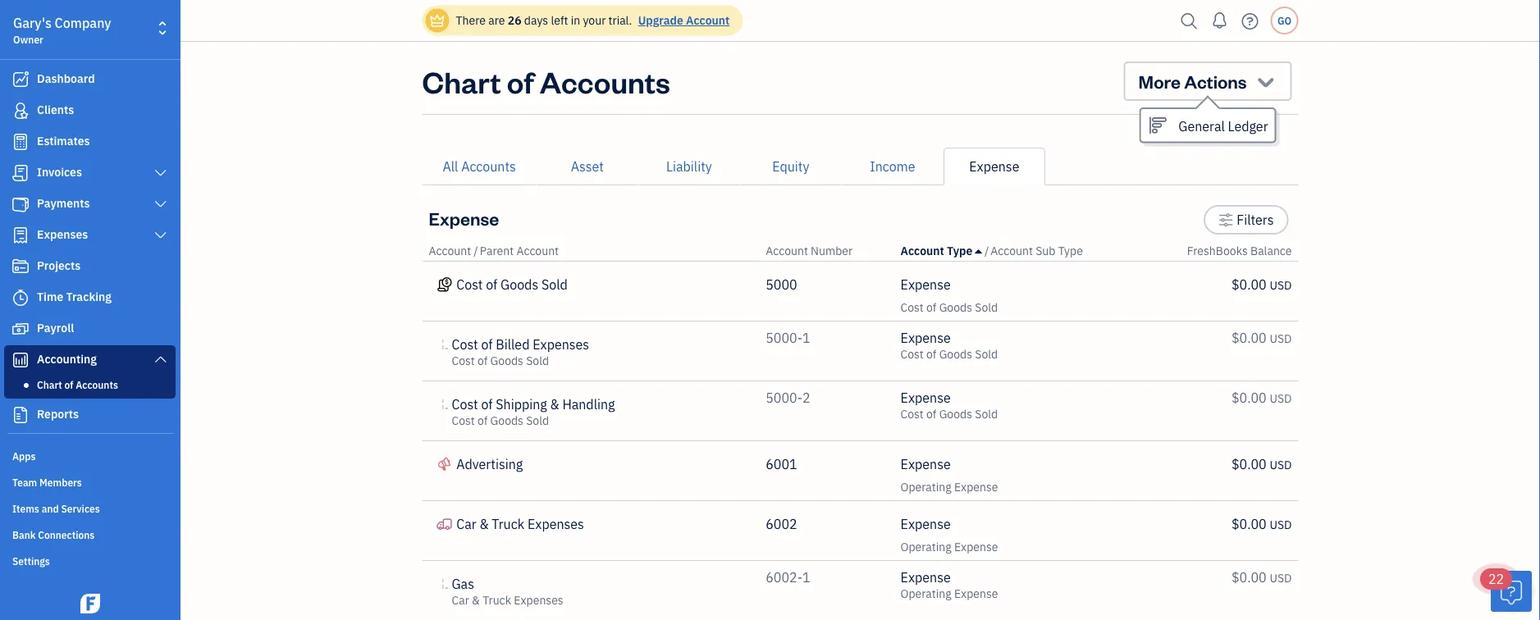 Task type: describe. For each thing, give the bounding box(es) containing it.
26
[[508, 13, 521, 28]]

usd for 5000
[[1270, 278, 1292, 293]]

upgrade account link
[[635, 13, 730, 28]]

chevron large down image for invoices
[[153, 167, 168, 180]]

team
[[12, 476, 37, 489]]

apps link
[[4, 443, 176, 468]]

expense operating expense for 6002-1
[[901, 569, 998, 601]]

freshbooks
[[1187, 243, 1248, 258]]

caretup image
[[975, 245, 982, 258]]

0 vertical spatial chart
[[422, 62, 501, 101]]

items and services link
[[4, 496, 176, 520]]

account type
[[901, 243, 973, 258]]

more actions
[[1139, 69, 1247, 93]]

notifications image
[[1207, 4, 1233, 37]]

cost of goods sold
[[456, 276, 568, 293]]

dashboard image
[[11, 71, 30, 88]]

team members link
[[4, 469, 176, 494]]

there are 26 days left in your trial. upgrade account
[[456, 13, 730, 28]]

2 type from the left
[[1058, 243, 1083, 258]]

6002
[[766, 516, 797, 533]]

truck inside gas car & truck expenses
[[483, 593, 511, 608]]

time tracking link
[[4, 283, 176, 313]]

1 type from the left
[[947, 243, 973, 258]]

22 button
[[1480, 569, 1532, 612]]

liability
[[666, 158, 712, 175]]

5000-1
[[766, 329, 810, 347]]

account number
[[766, 243, 853, 258]]

shipping
[[496, 396, 547, 413]]

clients link
[[4, 96, 176, 126]]

6002-
[[766, 569, 802, 586]]

accounts inside button
[[461, 158, 516, 175]]

left
[[551, 13, 568, 28]]

projects link
[[4, 252, 176, 281]]

bank
[[12, 528, 36, 542]]

22
[[1488, 571, 1504, 588]]

settings
[[12, 555, 50, 568]]

cost of billed expenses cost of goods sold
[[452, 336, 589, 368]]

dashboard link
[[4, 65, 176, 94]]

projects
[[37, 258, 81, 273]]

actions
[[1184, 69, 1247, 93]]

5000- for 1
[[766, 329, 802, 347]]

accounting link
[[4, 345, 176, 375]]

gas car & truck expenses
[[452, 576, 563, 608]]

time
[[37, 289, 63, 304]]

search image
[[1176, 9, 1202, 33]]

account for account sub type
[[991, 243, 1033, 258]]

gary's
[[13, 14, 52, 32]]

chevron large down image for payments
[[153, 198, 168, 211]]

& inside gas car & truck expenses
[[472, 593, 480, 608]]

5000-2
[[766, 389, 810, 407]]

usd for 6001
[[1270, 457, 1292, 473]]

$0.00 for 6001
[[1232, 456, 1267, 473]]

go
[[1277, 14, 1292, 27]]

estimates link
[[4, 127, 176, 157]]

$0.00 usd for 6002-1
[[1232, 569, 1292, 586]]

trial.
[[608, 13, 632, 28]]

expense operating expense for 6002
[[901, 516, 998, 555]]

goods inside cost of billed expenses cost of goods sold
[[490, 353, 523, 368]]

payment image
[[11, 196, 30, 213]]

chevron large down image for expenses
[[153, 229, 168, 242]]

liability button
[[638, 148, 740, 185]]

chart of accounts inside the chart of accounts link
[[37, 378, 118, 391]]

usd for 6002-1
[[1270, 571, 1292, 586]]

asset button
[[536, 148, 638, 185]]

dashboard
[[37, 71, 95, 86]]

$0.00 usd for 5000
[[1232, 276, 1292, 293]]

usd for 6002
[[1270, 517, 1292, 533]]

equity
[[772, 158, 809, 175]]

income button
[[842, 148, 943, 185]]

time tracking
[[37, 289, 112, 304]]

chevron large down image
[[153, 353, 168, 366]]

invoices
[[37, 165, 82, 180]]

asset
[[571, 158, 604, 175]]

filters button
[[1204, 205, 1289, 235]]

apps
[[12, 450, 36, 463]]

settings link
[[4, 548, 176, 573]]

payments link
[[4, 190, 176, 219]]

report image
[[11, 407, 30, 423]]

goods inside cost of shipping & handling cost of goods sold
[[490, 413, 523, 428]]

invoice image
[[11, 165, 30, 181]]

gary's company owner
[[13, 14, 111, 46]]

0 vertical spatial car
[[456, 516, 476, 533]]

1 vertical spatial &
[[480, 516, 489, 533]]

general ledger link
[[1141, 109, 1275, 142]]

items
[[12, 502, 39, 515]]

main element
[[0, 0, 222, 620]]

payroll link
[[4, 314, 176, 344]]

sold inside cost of shipping & handling cost of goods sold
[[526, 413, 549, 428]]

account sub type
[[991, 243, 1083, 258]]

days
[[524, 13, 548, 28]]

usd for 5000-1
[[1270, 331, 1292, 346]]

all
[[443, 158, 458, 175]]

expenses inside gas car & truck expenses
[[514, 593, 563, 608]]

connections
[[38, 528, 95, 542]]

all accounts button
[[422, 148, 536, 185]]

operating for 6002
[[901, 539, 951, 555]]

expenses inside cost of billed expenses cost of goods sold
[[533, 336, 589, 353]]

sold inside cost of billed expenses cost of goods sold
[[526, 353, 549, 368]]

5000
[[766, 276, 797, 293]]

chart image
[[11, 352, 30, 368]]

resource center badge image
[[1491, 571, 1532, 612]]

accounting
[[37, 352, 97, 367]]

go to help image
[[1237, 9, 1263, 33]]

$0.00 for 6002-1
[[1232, 569, 1267, 586]]

parent
[[480, 243, 514, 258]]

expenses link
[[4, 221, 176, 250]]

$0.00 for 5000
[[1232, 276, 1267, 293]]

$0.00 for 5000-2
[[1232, 389, 1267, 407]]



Task type: locate. For each thing, give the bounding box(es) containing it.
cost
[[456, 276, 483, 293], [901, 300, 924, 315], [452, 336, 478, 353], [901, 347, 924, 362], [452, 353, 475, 368], [452, 396, 478, 413], [901, 407, 924, 422], [452, 413, 475, 428]]

0 horizontal spatial chart of accounts
[[37, 378, 118, 391]]

expenses
[[37, 227, 88, 242], [533, 336, 589, 353], [528, 516, 584, 533], [514, 593, 563, 608]]

expenses inside main element
[[37, 227, 88, 242]]

1 chevron large down image from the top
[[153, 167, 168, 180]]

2 5000- from the top
[[766, 389, 802, 407]]

chart of accounts down days
[[422, 62, 670, 101]]

2 1 from the top
[[802, 569, 810, 586]]

0 vertical spatial 5000-
[[766, 329, 802, 347]]

& inside cost of shipping & handling cost of goods sold
[[550, 396, 559, 413]]

5 usd from the top
[[1270, 517, 1292, 533]]

4 $0.00 from the top
[[1232, 456, 1267, 473]]

0 horizontal spatial accounts
[[76, 378, 118, 391]]

1 vertical spatial chevron large down image
[[153, 198, 168, 211]]

upgrade
[[638, 13, 683, 28]]

2 vertical spatial &
[[472, 593, 480, 608]]

owner
[[13, 33, 43, 46]]

0 horizontal spatial chart
[[37, 378, 62, 391]]

chart of accounts down accounting link
[[37, 378, 118, 391]]

usd
[[1270, 278, 1292, 293], [1270, 331, 1292, 346], [1270, 391, 1292, 406], [1270, 457, 1292, 473], [1270, 517, 1292, 533], [1270, 571, 1292, 586]]

1 vertical spatial 5000-
[[766, 389, 802, 407]]

all accounts
[[443, 158, 516, 175]]

more
[[1139, 69, 1181, 93]]

1 expense cost of goods sold from the top
[[901, 276, 998, 315]]

account right caretup image
[[991, 243, 1033, 258]]

2 vertical spatial expense cost of goods sold
[[901, 389, 998, 422]]

operating
[[901, 480, 951, 495], [901, 539, 951, 555], [901, 586, 951, 601]]

1 for 5000-
[[802, 329, 810, 347]]

2 vertical spatial expense operating expense
[[901, 569, 998, 601]]

2 horizontal spatial accounts
[[540, 62, 670, 101]]

invoices link
[[4, 158, 176, 188]]

chart down there
[[422, 62, 501, 101]]

team members
[[12, 476, 82, 489]]

$0.00 for 5000-1
[[1232, 329, 1267, 347]]

gas
[[452, 576, 474, 593]]

settings image
[[1219, 210, 1234, 230]]

chart
[[422, 62, 501, 101], [37, 378, 62, 391]]

1 1 from the top
[[802, 329, 810, 347]]

6002-1
[[766, 569, 810, 586]]

1 expense operating expense from the top
[[901, 456, 998, 495]]

1 vertical spatial 1
[[802, 569, 810, 586]]

/ left parent at the left
[[474, 243, 478, 258]]

6 usd from the top
[[1270, 571, 1292, 586]]

of inside main element
[[64, 378, 73, 391]]

0 vertical spatial accounts
[[540, 62, 670, 101]]

3 operating from the top
[[901, 586, 951, 601]]

account type button
[[901, 243, 982, 258]]

1 horizontal spatial accounts
[[461, 158, 516, 175]]

expense operating expense for 6001
[[901, 456, 998, 495]]

account for account / parent account
[[429, 243, 471, 258]]

and
[[42, 502, 59, 515]]

5 $0.00 from the top
[[1232, 516, 1267, 533]]

equity button
[[740, 148, 842, 185]]

in
[[571, 13, 580, 28]]

chart inside main element
[[37, 378, 62, 391]]

accounts down accounting link
[[76, 378, 118, 391]]

&
[[550, 396, 559, 413], [480, 516, 489, 533], [472, 593, 480, 608]]

account left parent at the left
[[429, 243, 471, 258]]

$0.00 usd for 6001
[[1232, 456, 1292, 473]]

general ledger
[[1179, 117, 1268, 135]]

2 / from the left
[[985, 243, 989, 258]]

chart of accounts link
[[7, 375, 172, 395]]

account right parent at the left
[[516, 243, 559, 258]]

2 vertical spatial chevron large down image
[[153, 229, 168, 242]]

0 vertical spatial expense cost of goods sold
[[901, 276, 998, 315]]

bank connections
[[12, 528, 95, 542]]

1 vertical spatial operating
[[901, 539, 951, 555]]

1 / from the left
[[474, 243, 478, 258]]

6 $0.00 usd from the top
[[1232, 569, 1292, 586]]

1 vertical spatial car
[[452, 593, 469, 608]]

handling
[[562, 396, 615, 413]]

chevron large down image inside the "payments" link
[[153, 198, 168, 211]]

type right the sub
[[1058, 243, 1083, 258]]

3 $0.00 from the top
[[1232, 389, 1267, 407]]

number
[[811, 243, 853, 258]]

chevron large down image up projects "link"
[[153, 229, 168, 242]]

2 expense operating expense from the top
[[901, 516, 998, 555]]

cost of shipping & handling cost of goods sold
[[452, 396, 615, 428]]

4 usd from the top
[[1270, 457, 1292, 473]]

/ right caretup image
[[985, 243, 989, 258]]

general
[[1179, 117, 1225, 135]]

crown image
[[429, 12, 446, 29]]

0 vertical spatial operating
[[901, 480, 951, 495]]

2 vertical spatial accounts
[[76, 378, 118, 391]]

$0.00 for 6002
[[1232, 516, 1267, 533]]

operating for 6002-1
[[901, 586, 951, 601]]

account / parent account
[[429, 243, 559, 258]]

expense cost of goods sold for 1
[[901, 329, 998, 362]]

2 vertical spatial operating
[[901, 586, 951, 601]]

estimate image
[[11, 134, 30, 150]]

expense operating expense
[[901, 456, 998, 495], [901, 516, 998, 555], [901, 569, 998, 601]]

expense image
[[11, 227, 30, 244]]

accounts right all
[[461, 158, 516, 175]]

truck right gas
[[483, 593, 511, 608]]

reports link
[[4, 400, 176, 430]]

more actions button
[[1124, 62, 1292, 101]]

2 operating from the top
[[901, 539, 951, 555]]

bank connections link
[[4, 522, 176, 546]]

2 usd from the top
[[1270, 331, 1292, 346]]

3 $0.00 usd from the top
[[1232, 389, 1292, 407]]

6 $0.00 from the top
[[1232, 569, 1267, 586]]

0 vertical spatial expense operating expense
[[901, 456, 998, 495]]

3 usd from the top
[[1270, 391, 1292, 406]]

timer image
[[11, 290, 30, 306]]

items and services
[[12, 502, 100, 515]]

expense button
[[943, 148, 1045, 185]]

filters
[[1237, 211, 1274, 229]]

clients
[[37, 102, 74, 117]]

1 for 6002-
[[802, 569, 810, 586]]

chevron large down image down invoices link
[[153, 198, 168, 211]]

$0.00 usd for 6002
[[1232, 516, 1292, 533]]

estimates
[[37, 133, 90, 149]]

of
[[507, 62, 534, 101], [486, 276, 497, 293], [926, 300, 936, 315], [481, 336, 493, 353], [926, 347, 936, 362], [478, 353, 488, 368], [64, 378, 73, 391], [481, 396, 493, 413], [926, 407, 936, 422], [478, 413, 488, 428]]

advertising
[[456, 456, 523, 473]]

truck down advertising
[[492, 516, 524, 533]]

client image
[[11, 103, 30, 119]]

chevron large down image down estimates link
[[153, 167, 168, 180]]

$0.00 usd
[[1232, 276, 1292, 293], [1232, 329, 1292, 347], [1232, 389, 1292, 407], [1232, 456, 1292, 473], [1232, 516, 1292, 533], [1232, 569, 1292, 586]]

1 vertical spatial chart of accounts
[[37, 378, 118, 391]]

5000-
[[766, 329, 802, 347], [766, 389, 802, 407]]

0 vertical spatial 1
[[802, 329, 810, 347]]

account for account type
[[901, 243, 944, 258]]

1 horizontal spatial chart of accounts
[[422, 62, 670, 101]]

5000- for 2
[[766, 389, 802, 407]]

$0.00 usd for 5000-2
[[1232, 389, 1292, 407]]

1 horizontal spatial type
[[1058, 243, 1083, 258]]

billed
[[496, 336, 530, 353]]

freshbooks balance
[[1187, 243, 1292, 258]]

5000- down 5000-1
[[766, 389, 802, 407]]

3 expense cost of goods sold from the top
[[901, 389, 998, 422]]

0 vertical spatial &
[[550, 396, 559, 413]]

chart up reports
[[37, 378, 62, 391]]

expense
[[969, 158, 1019, 175], [429, 206, 499, 230], [901, 276, 951, 293], [901, 329, 951, 347], [901, 389, 951, 407], [901, 456, 951, 473], [954, 480, 998, 495], [901, 516, 951, 533], [954, 539, 998, 555], [901, 569, 951, 586], [954, 586, 998, 601]]

$0.00 usd for 5000-1
[[1232, 329, 1292, 347]]

operating for 6001
[[901, 480, 951, 495]]

car inside gas car & truck expenses
[[452, 593, 469, 608]]

0 horizontal spatial type
[[947, 243, 973, 258]]

3 expense operating expense from the top
[[901, 569, 998, 601]]

/
[[474, 243, 478, 258], [985, 243, 989, 258]]

accounts down your
[[540, 62, 670, 101]]

1 vertical spatial expense cost of goods sold
[[901, 329, 998, 362]]

there
[[456, 13, 486, 28]]

1 vertical spatial accounts
[[461, 158, 516, 175]]

services
[[61, 502, 100, 515]]

account for account number
[[766, 243, 808, 258]]

your
[[583, 13, 606, 28]]

payments
[[37, 196, 90, 211]]

expense cost of goods sold for 2
[[901, 389, 998, 422]]

1 horizontal spatial chart
[[422, 62, 501, 101]]

expense cost of goods sold
[[901, 276, 998, 315], [901, 329, 998, 362], [901, 389, 998, 422]]

ledger
[[1228, 117, 1268, 135]]

freshbooks image
[[77, 594, 103, 614]]

sub
[[1036, 243, 1055, 258]]

goods
[[501, 276, 538, 293], [939, 300, 972, 315], [939, 347, 972, 362], [490, 353, 523, 368], [939, 407, 972, 422], [490, 413, 523, 428]]

project image
[[11, 258, 30, 275]]

5 $0.00 usd from the top
[[1232, 516, 1292, 533]]

members
[[39, 476, 82, 489]]

expense inside button
[[969, 158, 1019, 175]]

2 chevron large down image from the top
[[153, 198, 168, 211]]

1 horizontal spatial /
[[985, 243, 989, 258]]

0 vertical spatial truck
[[492, 516, 524, 533]]

are
[[488, 13, 505, 28]]

accounts
[[540, 62, 670, 101], [461, 158, 516, 175], [76, 378, 118, 391]]

2 $0.00 usd from the top
[[1232, 329, 1292, 347]]

usd for 5000-2
[[1270, 391, 1292, 406]]

1 $0.00 usd from the top
[[1232, 276, 1292, 293]]

chevron large down image
[[153, 167, 168, 180], [153, 198, 168, 211], [153, 229, 168, 242]]

chevron large down image inside invoices link
[[153, 167, 168, 180]]

1 operating from the top
[[901, 480, 951, 495]]

1 $0.00 from the top
[[1232, 276, 1267, 293]]

go button
[[1271, 7, 1298, 34]]

balance
[[1250, 243, 1292, 258]]

1 vertical spatial expense operating expense
[[901, 516, 998, 555]]

1
[[802, 329, 810, 347], [802, 569, 810, 586]]

1 vertical spatial truck
[[483, 593, 511, 608]]

1 5000- from the top
[[766, 329, 802, 347]]

1 usd from the top
[[1270, 278, 1292, 293]]

tracking
[[66, 289, 112, 304]]

type left caretup image
[[947, 243, 973, 258]]

5000- down 5000
[[766, 329, 802, 347]]

accounts inside main element
[[76, 378, 118, 391]]

payroll
[[37, 320, 74, 336]]

money image
[[11, 321, 30, 337]]

4 $0.00 usd from the top
[[1232, 456, 1292, 473]]

1 vertical spatial chart
[[37, 378, 62, 391]]

0 vertical spatial chart of accounts
[[422, 62, 670, 101]]

0 horizontal spatial /
[[474, 243, 478, 258]]

account left caretup image
[[901, 243, 944, 258]]

account up 5000
[[766, 243, 808, 258]]

car & truck expenses
[[456, 516, 584, 533]]

account right upgrade
[[686, 13, 730, 28]]

2 expense cost of goods sold from the top
[[901, 329, 998, 362]]

2
[[802, 389, 810, 407]]

2 $0.00 from the top
[[1232, 329, 1267, 347]]

3 chevron large down image from the top
[[153, 229, 168, 242]]

chart of accounts
[[422, 62, 670, 101], [37, 378, 118, 391]]

company
[[55, 14, 111, 32]]

chevrondown image
[[1254, 70, 1277, 93]]

0 vertical spatial chevron large down image
[[153, 167, 168, 180]]



Task type: vqa. For each thing, say whether or not it's contained in the screenshot.


